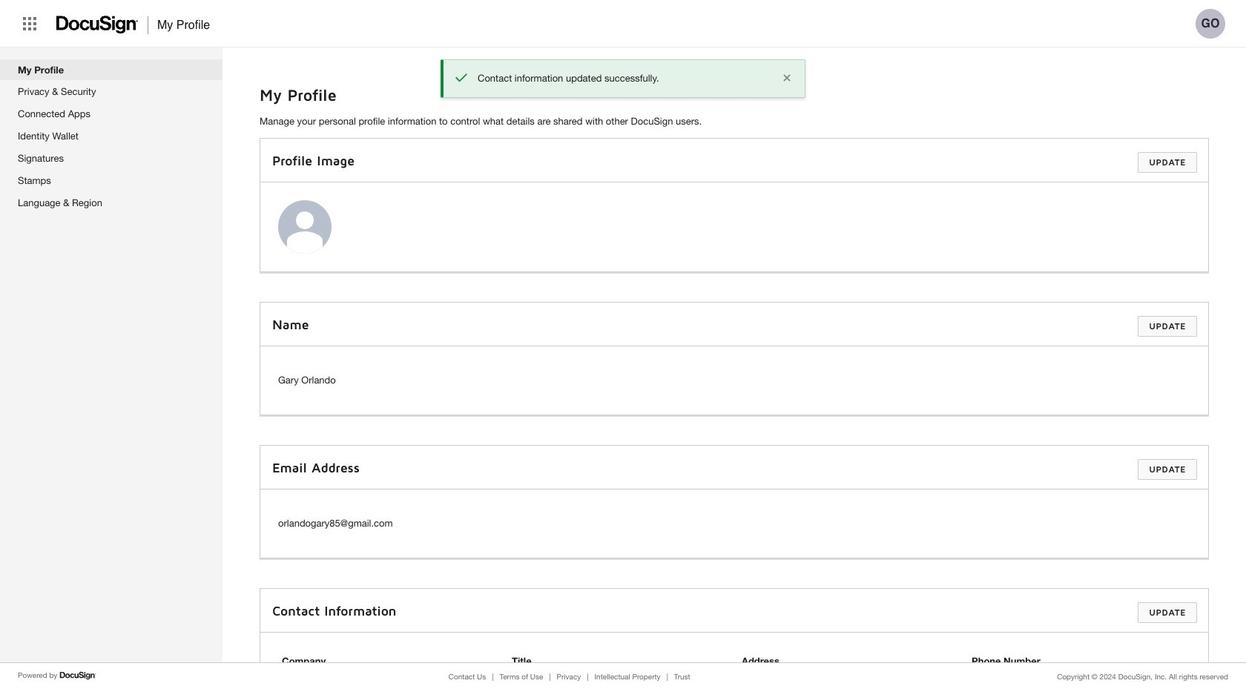Task type: vqa. For each thing, say whether or not it's contained in the screenshot.
Gn image
no



Task type: describe. For each thing, give the bounding box(es) containing it.
1 vertical spatial docusign image
[[60, 670, 97, 682]]



Task type: locate. For each thing, give the bounding box(es) containing it.
default profile image element
[[278, 200, 332, 254]]

default profile image image
[[278, 200, 332, 254]]

0 vertical spatial docusign image
[[56, 11, 139, 38]]

docusign image
[[56, 11, 139, 38], [60, 670, 97, 682]]



